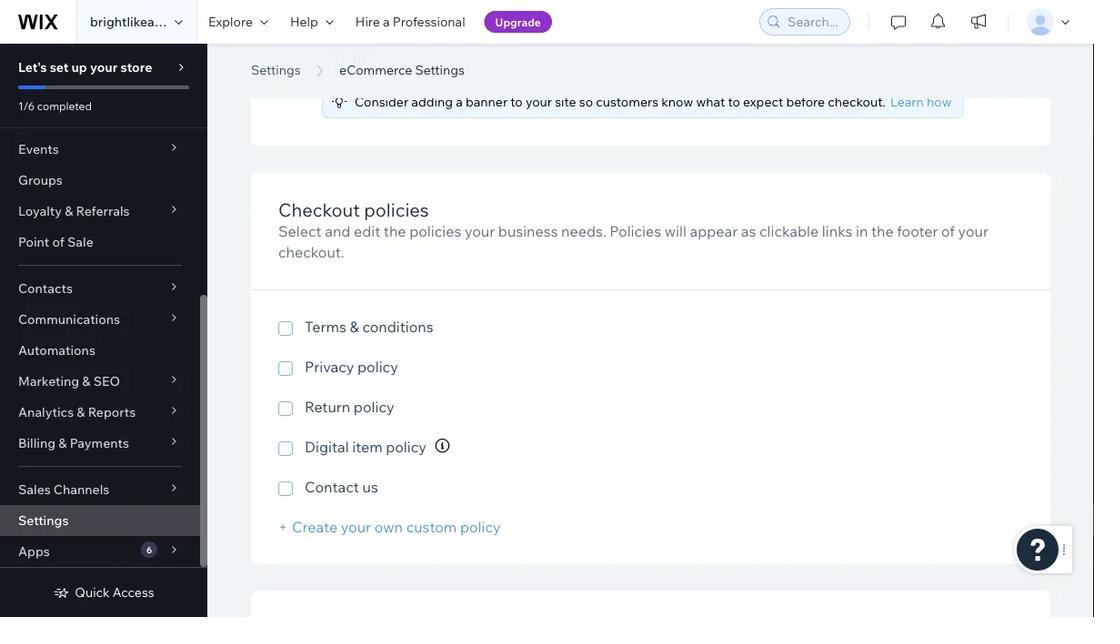 Task type: describe. For each thing, give the bounding box(es) containing it.
& for billing
[[58, 435, 67, 451]]

expect
[[744, 94, 784, 110]]

contact
[[305, 478, 359, 496]]

policy left info tooltip 'image'
[[386, 438, 427, 456]]

set
[[50, 59, 69, 75]]

& for terms
[[350, 317, 359, 336]]

info tooltip image
[[436, 439, 450, 453]]

0 vertical spatial settings link
[[242, 61, 310, 79]]

will
[[665, 222, 687, 240]]

6
[[146, 544, 152, 555]]

professional
[[393, 14, 466, 30]]

& for marketing
[[82, 373, 91, 389]]

checkout policies select and edit the policies your business needs. policies will appear as clickable links in the footer of your checkout.
[[278, 198, 989, 261]]

0 vertical spatial checkout.
[[828, 94, 886, 110]]

completed
[[37, 99, 92, 112]]

business
[[499, 222, 558, 240]]

know
[[662, 94, 694, 110]]

return
[[305, 398, 351, 416]]

learn
[[891, 94, 924, 110]]

policies
[[610, 222, 662, 240]]

groups
[[18, 172, 63, 188]]

policy up item
[[354, 398, 395, 416]]

ecommerce settings up the consider
[[340, 62, 465, 78]]

reports
[[88, 404, 136, 420]]

payments
[[70, 435, 129, 451]]

digital item policy
[[305, 438, 427, 456]]

of inside checkout policies select and edit the policies your business needs. policies will appear as clickable links in the footer of your checkout.
[[942, 222, 956, 240]]

your left 'site'
[[526, 94, 552, 110]]

apps
[[18, 543, 50, 559]]

learn how link
[[891, 93, 952, 111]]

adding
[[412, 94, 453, 110]]

us
[[363, 478, 378, 496]]

events button
[[0, 134, 200, 165]]

links
[[823, 222, 853, 240]]

sale
[[67, 234, 94, 250]]

1/6 completed
[[18, 99, 92, 112]]

& for loyalty
[[65, 203, 73, 219]]

needs.
[[562, 222, 607, 240]]

upgrade button
[[485, 11, 552, 33]]

and
[[325, 222, 351, 240]]

analytics & reports
[[18, 404, 136, 420]]

privacy policy
[[305, 358, 398, 376]]

clickable
[[760, 222, 819, 240]]

your right footer
[[959, 222, 989, 240]]

let's
[[18, 59, 47, 75]]

edit
[[354, 222, 381, 240]]

1 vertical spatial policies
[[410, 222, 462, 240]]

privacy
[[305, 358, 354, 376]]

ecommerce settings down hire a professional
[[251, 39, 580, 81]]

terms
[[305, 317, 347, 336]]

appear
[[690, 222, 738, 240]]

upgrade
[[496, 15, 541, 29]]

billing
[[18, 435, 56, 451]]

sidebar element
[[0, 0, 207, 617]]

customers
[[596, 94, 659, 110]]

marketing & seo
[[18, 373, 120, 389]]

let's set up your store
[[18, 59, 152, 75]]

policy down 'terms & conditions'
[[358, 358, 398, 376]]

what
[[697, 94, 726, 110]]

analytics
[[18, 404, 74, 420]]

quick
[[75, 584, 110, 600]]

return policy
[[305, 398, 395, 416]]

hire a professional link
[[345, 0, 477, 44]]

conditions
[[363, 317, 434, 336]]

consider adding a banner to your site so customers know what to expect before checkout. learn how
[[355, 94, 952, 110]]

point
[[18, 234, 49, 250]]

own
[[375, 518, 403, 536]]

checkout
[[278, 198, 360, 221]]

referrals
[[76, 203, 130, 219]]

0 horizontal spatial settings link
[[0, 505, 200, 536]]

as
[[742, 222, 757, 240]]

contacts
[[18, 280, 73, 296]]

seo
[[93, 373, 120, 389]]



Task type: vqa. For each thing, say whether or not it's contained in the screenshot.
links
yes



Task type: locate. For each thing, give the bounding box(es) containing it.
ecommerce
[[251, 39, 441, 81], [340, 62, 412, 78]]

groups link
[[0, 165, 200, 196]]

communications button
[[0, 304, 200, 335]]

1 horizontal spatial a
[[456, 94, 463, 110]]

channels
[[54, 481, 110, 497]]

quick access
[[75, 584, 154, 600]]

1 vertical spatial checkout.
[[278, 242, 345, 261]]

$
[[331, 48, 340, 66]]

1 the from the left
[[384, 222, 406, 240]]

sales
[[18, 481, 51, 497]]

of
[[942, 222, 956, 240], [52, 234, 65, 250]]

your left own
[[341, 518, 371, 536]]

& right loyalty
[[65, 203, 73, 219]]

loyalty
[[18, 203, 62, 219]]

billing & payments
[[18, 435, 129, 451]]

& inside the marketing & seo dropdown button
[[82, 373, 91, 389]]

how
[[927, 94, 952, 110]]

digital
[[305, 438, 349, 456]]

settings down upgrade
[[448, 39, 580, 81]]

0 horizontal spatial checkout.
[[278, 242, 345, 261]]

hire
[[356, 14, 380, 30]]

your
[[90, 59, 118, 75], [526, 94, 552, 110], [465, 222, 495, 240], [959, 222, 989, 240], [341, 518, 371, 536]]

ecommerce down hire
[[251, 39, 441, 81]]

banner
[[466, 94, 508, 110]]

before
[[787, 94, 826, 110]]

1/6
[[18, 99, 35, 112]]

settings down sales at the left bottom of the page
[[18, 512, 69, 528]]

settings
[[448, 39, 580, 81], [251, 62, 301, 78], [415, 62, 465, 78], [18, 512, 69, 528]]

2 the from the left
[[872, 222, 894, 240]]

up
[[71, 59, 87, 75]]

consider
[[355, 94, 409, 110]]

0 horizontal spatial to
[[511, 94, 523, 110]]

the right edit
[[384, 222, 406, 240]]

1 horizontal spatial to
[[728, 94, 741, 110]]

terms & conditions
[[305, 317, 434, 336]]

&
[[65, 203, 73, 219], [350, 317, 359, 336], [82, 373, 91, 389], [77, 404, 85, 420], [58, 435, 67, 451]]

your inside the 'sidebar' element
[[90, 59, 118, 75]]

of left the sale
[[52, 234, 65, 250]]

site
[[555, 94, 577, 110]]

contacts button
[[0, 273, 200, 304]]

& left reports
[[77, 404, 85, 420]]

0 horizontal spatial of
[[52, 234, 65, 250]]

the right in
[[872, 222, 894, 240]]

communications
[[18, 311, 120, 327]]

loyalty & referrals
[[18, 203, 130, 219]]

in
[[856, 222, 868, 240]]

settings inside the 'sidebar' element
[[18, 512, 69, 528]]

custom
[[406, 518, 457, 536]]

to right what
[[728, 94, 741, 110]]

point of sale link
[[0, 227, 200, 258]]

item
[[352, 438, 383, 456]]

select
[[278, 222, 322, 240]]

your right up on the left top of page
[[90, 59, 118, 75]]

footer
[[897, 222, 939, 240]]

Enter amount text field
[[350, 41, 498, 74]]

1 horizontal spatial the
[[872, 222, 894, 240]]

so
[[579, 94, 593, 110]]

loyalty & referrals button
[[0, 196, 200, 227]]

Search... field
[[783, 9, 845, 35]]

1 to from the left
[[511, 94, 523, 110]]

& right billing on the left of page
[[58, 435, 67, 451]]

0 vertical spatial a
[[383, 14, 390, 30]]

0 horizontal spatial a
[[383, 14, 390, 30]]

policies right edit
[[410, 222, 462, 240]]

& left seo
[[82, 373, 91, 389]]

2 to from the left
[[728, 94, 741, 110]]

ecommerce settings
[[251, 39, 580, 81], [340, 62, 465, 78]]

a right hire
[[383, 14, 390, 30]]

0 vertical spatial policies
[[364, 198, 429, 221]]

of inside point of sale link
[[52, 234, 65, 250]]

checkout.
[[828, 94, 886, 110], [278, 242, 345, 261]]

billing & payments button
[[0, 428, 200, 459]]

1 horizontal spatial of
[[942, 222, 956, 240]]

contact us
[[305, 478, 378, 496]]

policy
[[358, 358, 398, 376], [354, 398, 395, 416], [386, 438, 427, 456], [460, 518, 501, 536]]

brightlikeadiamond
[[90, 14, 208, 30]]

ecommerce up the consider
[[340, 62, 412, 78]]

events
[[18, 141, 59, 157]]

the
[[384, 222, 406, 240], [872, 222, 894, 240]]

checkout. down select
[[278, 242, 345, 261]]

create
[[292, 518, 338, 536]]

of right footer
[[942, 222, 956, 240]]

settings down the help
[[251, 62, 301, 78]]

help button
[[279, 0, 345, 44]]

1 horizontal spatial checkout.
[[828, 94, 886, 110]]

marketing
[[18, 373, 79, 389]]

hire a professional
[[356, 14, 466, 30]]

analytics & reports button
[[0, 397, 200, 428]]

policy right custom
[[460, 518, 501, 536]]

1 vertical spatial settings link
[[0, 505, 200, 536]]

0 horizontal spatial the
[[384, 222, 406, 240]]

automations link
[[0, 335, 200, 366]]

& for analytics
[[77, 404, 85, 420]]

policies up edit
[[364, 198, 429, 221]]

1 vertical spatial a
[[456, 94, 463, 110]]

store
[[121, 59, 152, 75]]

& right the terms
[[350, 317, 359, 336]]

checkout. left learn
[[828, 94, 886, 110]]

explore
[[208, 14, 253, 30]]

automations
[[18, 342, 95, 358]]

sales channels
[[18, 481, 110, 497]]

settings up adding in the left top of the page
[[415, 62, 465, 78]]

settings link
[[242, 61, 310, 79], [0, 505, 200, 536]]

a
[[383, 14, 390, 30], [456, 94, 463, 110]]

& inside loyalty & referrals popup button
[[65, 203, 73, 219]]

& inside analytics & reports dropdown button
[[77, 404, 85, 420]]

settings link down the help
[[242, 61, 310, 79]]

create your own custom policy
[[292, 518, 501, 536]]

& inside billing & payments popup button
[[58, 435, 67, 451]]

marketing & seo button
[[0, 366, 200, 397]]

to right banner
[[511, 94, 523, 110]]

quick access button
[[53, 584, 154, 601]]

sales channels button
[[0, 474, 200, 505]]

access
[[113, 584, 154, 600]]

checkout. inside checkout policies select and edit the policies your business needs. policies will appear as clickable links in the footer of your checkout.
[[278, 242, 345, 261]]

1 horizontal spatial settings link
[[242, 61, 310, 79]]

your left business
[[465, 222, 495, 240]]

a right adding in the left top of the page
[[456, 94, 463, 110]]

help
[[290, 14, 318, 30]]

point of sale
[[18, 234, 94, 250]]

settings link down channels
[[0, 505, 200, 536]]



